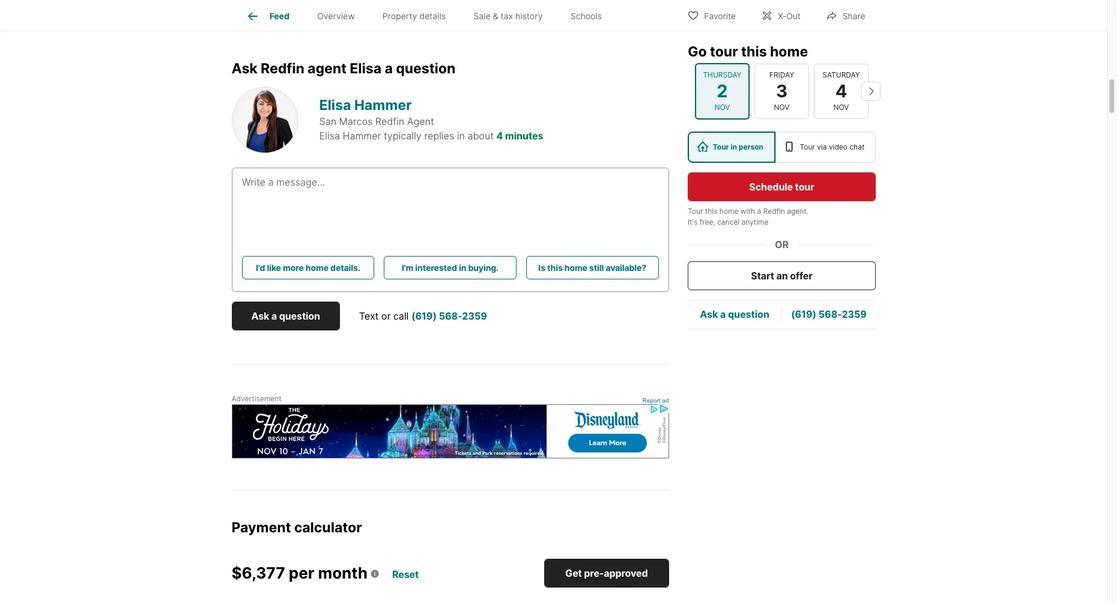 Task type: describe. For each thing, give the bounding box(es) containing it.
advertisement
[[232, 394, 282, 403]]

tour in person option
[[688, 132, 776, 163]]

property
[[383, 11, 417, 21]]

start an offer button
[[688, 261, 876, 290]]

x-out
[[778, 11, 801, 21]]

x-
[[778, 11, 787, 21]]

it's
[[688, 218, 698, 227]]

about
[[468, 130, 494, 142]]

tour this home with a redfin agent. it's free, cancel anytime
[[688, 207, 809, 227]]

home inside tour this home with a redfin agent. it's free, cancel anytime
[[720, 207, 739, 216]]

payment
[[232, 519, 291, 536]]

Write a message... text field
[[242, 175, 659, 218]]

this for a
[[705, 207, 718, 216]]

sale & tax history
[[474, 11, 543, 21]]

get
[[566, 568, 582, 580]]

favorite
[[705, 11, 736, 21]]

with
[[741, 207, 755, 216]]

month
[[318, 564, 368, 583]]

question inside 'button'
[[279, 310, 320, 322]]

x-out button
[[751, 3, 811, 27]]

1 horizontal spatial (619) 568-2359 link
[[791, 309, 867, 321]]

report
[[643, 397, 661, 404]]

or
[[382, 310, 391, 322]]

ask a question link
[[700, 309, 770, 321]]

4 inside saturday 4 nov
[[836, 80, 847, 101]]

0 horizontal spatial 2359
[[462, 310, 487, 322]]

cancel
[[717, 218, 740, 227]]

or
[[775, 239, 789, 251]]

history
[[516, 11, 543, 21]]

property details tab
[[369, 2, 460, 31]]

details
[[420, 11, 446, 21]]

more
[[283, 262, 304, 273]]

tab list containing feed
[[232, 0, 626, 31]]

2 horizontal spatial question
[[728, 309, 770, 321]]

is
[[539, 262, 546, 273]]

details.
[[331, 262, 360, 273]]

redfin inside elisa hammer san marcos redfin agent elisa hammer typically replies in about 4 minutes
[[376, 115, 405, 127]]

schedule tour
[[749, 181, 815, 193]]

1 horizontal spatial 568-
[[819, 309, 842, 321]]

tour for schedule
[[795, 181, 815, 193]]

in inside elisa hammer san marcos redfin agent elisa hammer typically replies in about 4 minutes
[[457, 130, 465, 142]]

saturday
[[823, 70, 860, 79]]

per
[[289, 564, 315, 583]]

schools
[[571, 11, 602, 21]]

1 vertical spatial hammer
[[343, 130, 381, 142]]

person
[[739, 142, 764, 151]]

is this home still available? button
[[526, 256, 659, 279]]

text
[[359, 310, 379, 322]]

redfin inside tour this home with a redfin agent. it's free, cancel anytime
[[763, 207, 785, 216]]

feed link
[[246, 9, 290, 23]]

calculator
[[294, 519, 362, 536]]

$6,377
[[232, 564, 285, 583]]

saturday 4 nov
[[823, 70, 860, 112]]

thursday 2 nov
[[703, 70, 742, 112]]

anytime
[[742, 218, 769, 227]]

sale & tax history tab
[[460, 2, 557, 31]]

ask a question inside ask a question 'button'
[[252, 310, 320, 322]]

nov for 3
[[774, 103, 790, 112]]

home up friday
[[770, 43, 808, 60]]

payment calculator
[[232, 519, 362, 536]]

chat
[[850, 142, 865, 151]]

in inside i'm interested in buying. button
[[459, 262, 467, 273]]

pre-
[[584, 568, 604, 580]]

nov for 4
[[834, 103, 849, 112]]

typically
[[384, 130, 422, 142]]

sale
[[474, 11, 491, 21]]

ask inside 'button'
[[252, 310, 269, 322]]

1 horizontal spatial (619)
[[791, 309, 817, 321]]

thursday
[[703, 70, 742, 79]]

1 horizontal spatial question
[[396, 60, 456, 77]]

report ad
[[643, 397, 669, 404]]

still
[[590, 262, 604, 273]]

tour via video chat
[[800, 142, 865, 151]]

i'd
[[256, 262, 265, 273]]

1 horizontal spatial ask a question
[[700, 309, 770, 321]]

agent.
[[787, 207, 809, 216]]

via
[[817, 142, 827, 151]]

agent
[[308, 60, 347, 77]]

(619) 568-2359
[[791, 309, 867, 321]]

home inside button
[[306, 262, 329, 273]]

san
[[319, 115, 337, 127]]

schools tab
[[557, 2, 616, 31]]

tour via video chat option
[[776, 132, 876, 163]]

report ad button
[[643, 397, 669, 406]]

overview
[[317, 11, 355, 21]]

minutes
[[506, 130, 544, 142]]

available?
[[606, 262, 647, 273]]

next image
[[862, 82, 881, 101]]

tour in person
[[713, 142, 764, 151]]

property details
[[383, 11, 446, 21]]

elisa hammer link
[[319, 97, 412, 114]]

1 vertical spatial elisa
[[319, 97, 351, 114]]

video
[[829, 142, 848, 151]]

buying.
[[468, 262, 499, 273]]



Task type: vqa. For each thing, say whether or not it's contained in the screenshot.
Out
yes



Task type: locate. For each thing, give the bounding box(es) containing it.
&
[[493, 11, 499, 21]]

0 horizontal spatial tour
[[710, 43, 738, 60]]

0 horizontal spatial (619)
[[412, 310, 437, 322]]

friday
[[770, 70, 794, 79]]

san marcos redfin agentelisa hammer image
[[232, 87, 298, 153]]

tour up it's
[[688, 207, 703, 216]]

in inside tour in person option
[[731, 142, 737, 151]]

home left still at the right of the page
[[565, 262, 588, 273]]

reset
[[392, 569, 419, 581]]

i'm interested in buying.
[[402, 262, 499, 273]]

like
[[267, 262, 281, 273]]

0 horizontal spatial redfin
[[261, 60, 305, 77]]

go
[[688, 43, 707, 60]]

out
[[787, 11, 801, 21]]

favorite button
[[678, 3, 746, 27]]

share button
[[816, 3, 876, 27]]

friday 3 nov
[[770, 70, 794, 112]]

tour up thursday
[[710, 43, 738, 60]]

3 nov from the left
[[834, 103, 849, 112]]

feed
[[270, 11, 290, 21]]

elisa down san
[[319, 130, 340, 142]]

ask
[[232, 60, 258, 77], [700, 309, 718, 321], [252, 310, 269, 322]]

(619) down offer
[[791, 309, 817, 321]]

ad region
[[232, 404, 669, 458]]

1 horizontal spatial tour
[[713, 142, 729, 151]]

2 nov from the left
[[774, 103, 790, 112]]

1 vertical spatial in
[[731, 142, 737, 151]]

ask a question button
[[232, 302, 340, 330]]

tax
[[501, 11, 513, 21]]

this for available?
[[548, 262, 563, 273]]

an
[[777, 270, 788, 282]]

approved
[[604, 568, 648, 580]]

nov inside friday 3 nov
[[774, 103, 790, 112]]

1 horizontal spatial tour
[[795, 181, 815, 193]]

in left buying.
[[459, 262, 467, 273]]

(619)
[[791, 309, 817, 321], [412, 310, 437, 322]]

in left person
[[731, 142, 737, 151]]

2 vertical spatial in
[[459, 262, 467, 273]]

(619) 568-2359 link right call
[[412, 310, 487, 322]]

tour inside tour in person option
[[713, 142, 729, 151]]

redfin left agent
[[261, 60, 305, 77]]

1 vertical spatial 4
[[497, 130, 503, 142]]

this up thursday
[[741, 43, 767, 60]]

2359
[[842, 309, 867, 321], [462, 310, 487, 322]]

nov down 2
[[715, 103, 730, 112]]

(619) 568-2359 link
[[791, 309, 867, 321], [412, 310, 487, 322]]

tour left via
[[800, 142, 815, 151]]

nov down the 3
[[774, 103, 790, 112]]

0 vertical spatial redfin
[[261, 60, 305, 77]]

0 horizontal spatial question
[[279, 310, 320, 322]]

1 nov from the left
[[715, 103, 730, 112]]

a
[[385, 60, 393, 77], [757, 207, 761, 216], [720, 309, 726, 321], [272, 310, 277, 322]]

home
[[770, 43, 808, 60], [720, 207, 739, 216], [306, 262, 329, 273], [565, 262, 588, 273]]

agent
[[407, 115, 434, 127]]

2 vertical spatial this
[[548, 262, 563, 273]]

a inside tour this home with a redfin agent. it's free, cancel anytime
[[757, 207, 761, 216]]

2 vertical spatial redfin
[[763, 207, 785, 216]]

hammer
[[354, 97, 412, 114], [343, 130, 381, 142]]

nov inside the thursday 2 nov
[[715, 103, 730, 112]]

0 horizontal spatial (619) 568-2359 link
[[412, 310, 487, 322]]

nov
[[715, 103, 730, 112], [774, 103, 790, 112], [834, 103, 849, 112]]

2 horizontal spatial nov
[[834, 103, 849, 112]]

ask a question down the start
[[700, 309, 770, 321]]

schedule tour button
[[688, 173, 876, 201]]

in left about
[[457, 130, 465, 142]]

0 vertical spatial tour
[[710, 43, 738, 60]]

nov inside saturday 4 nov
[[834, 103, 849, 112]]

this right is
[[548, 262, 563, 273]]

redfin up anytime
[[763, 207, 785, 216]]

1 horizontal spatial this
[[705, 207, 718, 216]]

0 horizontal spatial tour
[[688, 207, 703, 216]]

$6,377 per month
[[232, 564, 368, 583]]

list box
[[688, 132, 876, 163]]

2 horizontal spatial this
[[741, 43, 767, 60]]

1 vertical spatial redfin
[[376, 115, 405, 127]]

ask a question
[[700, 309, 770, 321], [252, 310, 320, 322]]

call
[[394, 310, 409, 322]]

this
[[741, 43, 767, 60], [705, 207, 718, 216], [548, 262, 563, 273]]

start an offer
[[751, 270, 813, 282]]

hammer up marcos
[[354, 97, 412, 114]]

hammer down marcos
[[343, 130, 381, 142]]

0 vertical spatial 4
[[836, 80, 847, 101]]

tour inside tour this home with a redfin agent. it's free, cancel anytime
[[688, 207, 703, 216]]

0 horizontal spatial 568-
[[439, 310, 462, 322]]

0 vertical spatial hammer
[[354, 97, 412, 114]]

1 horizontal spatial 2359
[[842, 309, 867, 321]]

home up cancel on the right top of the page
[[720, 207, 739, 216]]

this up free, at the top right
[[705, 207, 718, 216]]

4 down the saturday
[[836, 80, 847, 101]]

(619) right call
[[412, 310, 437, 322]]

i'm interested in buying. button
[[384, 256, 517, 279]]

home right more
[[306, 262, 329, 273]]

tour up the agent.
[[795, 181, 815, 193]]

(619) 568-2359 link down offer
[[791, 309, 867, 321]]

i'm
[[402, 262, 414, 273]]

0 vertical spatial this
[[741, 43, 767, 60]]

interested
[[416, 262, 457, 273]]

tour for tour in person
[[713, 142, 729, 151]]

offer
[[790, 270, 813, 282]]

i'd like more home details.
[[256, 262, 360, 273]]

a inside 'button'
[[272, 310, 277, 322]]

tour left person
[[713, 142, 729, 151]]

get pre-approved button
[[544, 559, 669, 588]]

tour inside tour via video chat "option"
[[800, 142, 815, 151]]

2 vertical spatial elisa
[[319, 130, 340, 142]]

0 horizontal spatial ask a question
[[252, 310, 320, 322]]

4
[[836, 80, 847, 101], [497, 130, 503, 142]]

this inside tour this home with a redfin agent. it's free, cancel anytime
[[705, 207, 718, 216]]

568-
[[819, 309, 842, 321], [439, 310, 462, 322]]

home inside button
[[565, 262, 588, 273]]

elisa up san
[[319, 97, 351, 114]]

elisa hammer san marcos redfin agent elisa hammer typically replies in about 4 minutes
[[319, 97, 544, 142]]

2
[[717, 80, 728, 101]]

ad
[[663, 397, 669, 404]]

None button
[[695, 63, 750, 120], [755, 64, 809, 119], [814, 64, 869, 119], [695, 63, 750, 120], [755, 64, 809, 119], [814, 64, 869, 119]]

4 right about
[[497, 130, 503, 142]]

1 vertical spatial this
[[705, 207, 718, 216]]

0 vertical spatial in
[[457, 130, 465, 142]]

0 vertical spatial elisa
[[350, 60, 382, 77]]

nov for 2
[[715, 103, 730, 112]]

question down the start
[[728, 309, 770, 321]]

0 horizontal spatial nov
[[715, 103, 730, 112]]

2 horizontal spatial tour
[[800, 142, 815, 151]]

list box containing tour in person
[[688, 132, 876, 163]]

text or call (619) 568-2359
[[359, 310, 487, 322]]

question up elisa hammer san marcos redfin agent elisa hammer typically replies in about 4 minutes
[[396, 60, 456, 77]]

this inside button
[[548, 262, 563, 273]]

0 horizontal spatial 4
[[497, 130, 503, 142]]

start
[[751, 270, 774, 282]]

tour inside button
[[795, 181, 815, 193]]

in
[[457, 130, 465, 142], [731, 142, 737, 151], [459, 262, 467, 273]]

overview tab
[[304, 2, 369, 31]]

tour for go
[[710, 43, 738, 60]]

is this home still available?
[[539, 262, 647, 273]]

nov down the saturday
[[834, 103, 849, 112]]

0 horizontal spatial this
[[548, 262, 563, 273]]

tour
[[713, 142, 729, 151], [800, 142, 815, 151], [688, 207, 703, 216]]

redfin
[[261, 60, 305, 77], [376, 115, 405, 127], [763, 207, 785, 216]]

1 horizontal spatial nov
[[774, 103, 790, 112]]

tour for tour via video chat
[[800, 142, 815, 151]]

1 horizontal spatial 4
[[836, 80, 847, 101]]

marcos
[[339, 115, 373, 127]]

go tour this home
[[688, 43, 808, 60]]

elisa up elisa hammer link
[[350, 60, 382, 77]]

share
[[843, 11, 866, 21]]

1 horizontal spatial redfin
[[376, 115, 405, 127]]

redfin up typically
[[376, 115, 405, 127]]

schedule
[[749, 181, 793, 193]]

replies
[[424, 130, 455, 142]]

get pre-approved
[[566, 568, 648, 580]]

2 horizontal spatial redfin
[[763, 207, 785, 216]]

reset button
[[392, 564, 420, 585]]

free,
[[700, 218, 715, 227]]

i'd like more home details. button
[[242, 256, 375, 279]]

ask a question down more
[[252, 310, 320, 322]]

ask redfin agent elisa a question
[[232, 60, 456, 77]]

3
[[776, 80, 788, 101]]

4 inside elisa hammer san marcos redfin agent elisa hammer typically replies in about 4 minutes
[[497, 130, 503, 142]]

question down more
[[279, 310, 320, 322]]

tab list
[[232, 0, 626, 31]]

1 vertical spatial tour
[[795, 181, 815, 193]]

elisa
[[350, 60, 382, 77], [319, 97, 351, 114], [319, 130, 340, 142]]



